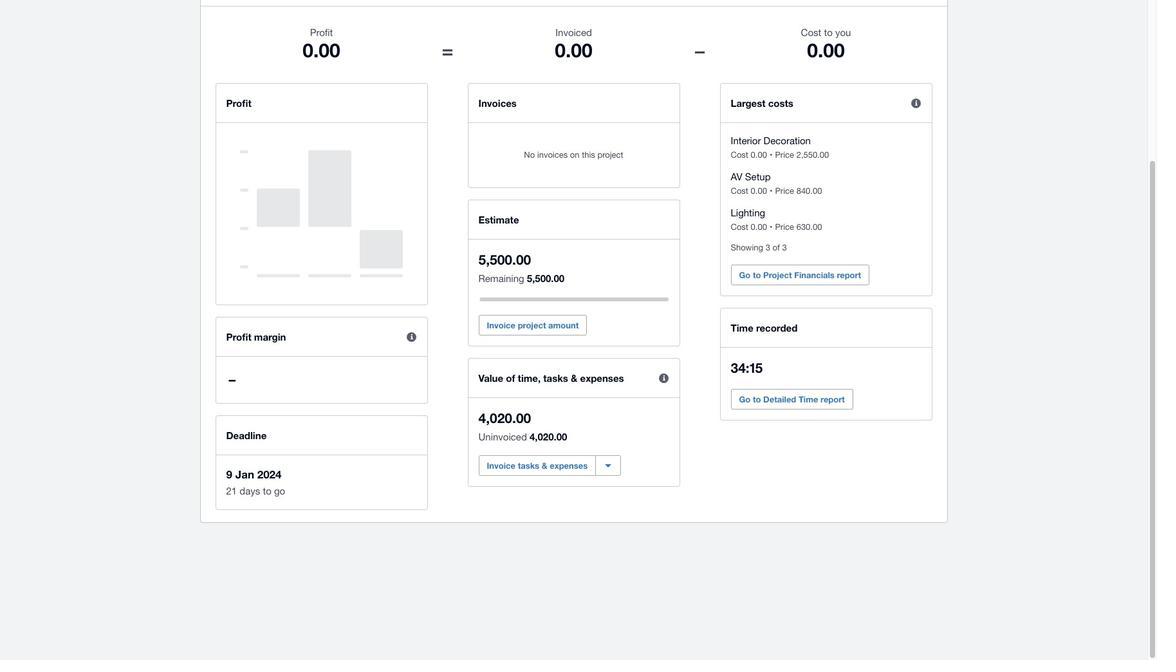 Task type: locate. For each thing, give the bounding box(es) containing it.
• down decoration
[[770, 150, 773, 160]]

report right the detailed
[[821, 394, 845, 404]]

project left "amount"
[[518, 320, 546, 330]]

cost
[[801, 27, 822, 38], [731, 150, 749, 160], [731, 186, 749, 196], [731, 222, 749, 232]]

report for go to project financials report
[[837, 270, 862, 280]]

1 horizontal spatial of
[[773, 243, 780, 252]]

1 horizontal spatial project
[[598, 150, 624, 160]]

go down showing
[[740, 270, 751, 280]]

value of time, tasks & expenses
[[479, 372, 624, 384]]

to left project
[[753, 270, 761, 280]]

2 • from the top
[[770, 186, 773, 196]]

2 invoice from the top
[[487, 460, 516, 471]]

& down '4,020.00 uninvoiced 4,020.00'
[[542, 460, 548, 471]]

of up project
[[773, 243, 780, 252]]

you
[[836, 27, 852, 38]]

• inside interior decoration cost 0.00 • price 2,550.00
[[770, 150, 773, 160]]

4,020.00 up uninvoiced
[[479, 410, 531, 426]]

0.00 inside the cost to you 0.00
[[808, 39, 845, 62]]

price inside interior decoration cost 0.00 • price 2,550.00
[[776, 150, 795, 160]]

days
[[240, 486, 260, 496]]

2 vertical spatial profit
[[226, 331, 252, 343]]

report inside go to project financials report button
[[837, 270, 862, 280]]

1 price from the top
[[776, 150, 795, 160]]

1 vertical spatial project
[[518, 320, 546, 330]]

costs
[[769, 97, 794, 109]]

5,500.00 up remaining
[[479, 252, 531, 268]]

0.00 inside lighting cost 0.00 • price 630.00
[[751, 222, 768, 232]]

3 right showing
[[766, 243, 771, 252]]

deadline
[[226, 430, 267, 441]]

interior decoration cost 0.00 • price 2,550.00
[[731, 135, 830, 160]]

2 3 from the left
[[783, 243, 787, 252]]

expenses
[[581, 372, 624, 384], [550, 460, 588, 471]]

21
[[226, 486, 237, 496]]

• down setup
[[770, 186, 773, 196]]

no invoices on this project
[[524, 150, 624, 160]]

invoice project amount button
[[479, 315, 587, 336]]

time inside button
[[799, 394, 819, 404]]

project
[[598, 150, 624, 160], [518, 320, 546, 330]]

profit for margin
[[226, 331, 252, 343]]

of left the time,
[[506, 372, 515, 384]]

0 vertical spatial report
[[837, 270, 862, 280]]

to for time
[[753, 394, 761, 404]]

largest costs
[[731, 97, 794, 109]]

invoice inside button
[[487, 460, 516, 471]]

0 vertical spatial tasks
[[544, 372, 569, 384]]

1 horizontal spatial time
[[799, 394, 819, 404]]

1 vertical spatial invoice
[[487, 460, 516, 471]]

1 horizontal spatial 3
[[783, 243, 787, 252]]

0 vertical spatial invoice
[[487, 320, 516, 330]]

go to detailed time report
[[740, 394, 845, 404]]

1 invoice from the top
[[487, 320, 516, 330]]

time
[[731, 322, 754, 334], [799, 394, 819, 404]]

time right the detailed
[[799, 394, 819, 404]]

go
[[740, 270, 751, 280], [740, 394, 751, 404]]

0.00 inside av setup cost 0.00 • price 840.00
[[751, 186, 768, 196]]

1 vertical spatial tasks
[[518, 460, 540, 471]]

invoice inside 'button'
[[487, 320, 516, 330]]

0 vertical spatial •
[[770, 150, 773, 160]]

–
[[229, 372, 236, 388]]

go for go to project financials report
[[740, 270, 751, 280]]

to inside '9 jan 2024 21 days to go'
[[263, 486, 272, 496]]

4,020.00
[[479, 410, 531, 426], [530, 431, 568, 442]]

invoices
[[538, 150, 568, 160]]

&
[[571, 372, 578, 384], [542, 460, 548, 471]]

estimate
[[479, 214, 519, 225]]

expenses inside button
[[550, 460, 588, 471]]

•
[[770, 150, 773, 160], [770, 186, 773, 196], [770, 222, 773, 232]]

more info image for largest costs
[[904, 90, 930, 116]]

0 vertical spatial of
[[773, 243, 780, 252]]

to inside the cost to you 0.00
[[825, 27, 833, 38]]

of
[[773, 243, 780, 252], [506, 372, 515, 384]]

to
[[825, 27, 833, 38], [753, 270, 761, 280], [753, 394, 761, 404], [263, 486, 272, 496]]

0 vertical spatial time
[[731, 322, 754, 334]]

2 go from the top
[[740, 394, 751, 404]]

2024
[[257, 468, 282, 481]]

detailed
[[764, 394, 797, 404]]

0.00
[[303, 39, 340, 62], [555, 39, 593, 62], [808, 39, 845, 62], [751, 150, 768, 160], [751, 186, 768, 196], [751, 222, 768, 232]]

& right the time,
[[571, 372, 578, 384]]

cost down lighting in the top right of the page
[[731, 222, 749, 232]]

1 vertical spatial profit
[[226, 97, 252, 109]]

1 vertical spatial report
[[821, 394, 845, 404]]

more info image
[[904, 90, 930, 116], [651, 365, 677, 391]]

0 vertical spatial project
[[598, 150, 624, 160]]

• for decoration
[[770, 150, 773, 160]]

0 vertical spatial profit
[[310, 27, 333, 38]]

price inside av setup cost 0.00 • price 840.00
[[776, 186, 795, 196]]

tasks inside button
[[518, 460, 540, 471]]

−
[[695, 39, 706, 62]]

0 horizontal spatial 3
[[766, 243, 771, 252]]

cost down 'interior'
[[731, 150, 749, 160]]

2 vertical spatial price
[[776, 222, 795, 232]]

• inside av setup cost 0.00 • price 840.00
[[770, 186, 773, 196]]

1 vertical spatial time
[[799, 394, 819, 404]]

2 vertical spatial •
[[770, 222, 773, 232]]

price down decoration
[[776, 150, 795, 160]]

cost down av
[[731, 186, 749, 196]]

1 vertical spatial expenses
[[550, 460, 588, 471]]

remaining
[[479, 273, 525, 284]]

3 • from the top
[[770, 222, 773, 232]]

tasks down uninvoiced
[[518, 460, 540, 471]]

0 horizontal spatial tasks
[[518, 460, 540, 471]]

to left you
[[825, 27, 833, 38]]

recorded
[[757, 322, 798, 334]]

profit
[[310, 27, 333, 38], [226, 97, 252, 109], [226, 331, 252, 343]]

cost inside the cost to you 0.00
[[801, 27, 822, 38]]

5,500.00 right remaining
[[527, 272, 565, 284]]

to left go
[[263, 486, 272, 496]]

1 horizontal spatial &
[[571, 372, 578, 384]]

0 vertical spatial price
[[776, 150, 795, 160]]

profit inside profit 0.00
[[310, 27, 333, 38]]

1 go from the top
[[740, 270, 751, 280]]

this
[[582, 150, 596, 160]]

0 horizontal spatial project
[[518, 320, 546, 330]]

1 vertical spatial •
[[770, 186, 773, 196]]

tasks
[[544, 372, 569, 384], [518, 460, 540, 471]]

630.00
[[797, 222, 823, 232]]

decoration
[[764, 135, 811, 146]]

interior
[[731, 135, 761, 146]]

invoice down remaining
[[487, 320, 516, 330]]

invoice
[[487, 320, 516, 330], [487, 460, 516, 471]]

3
[[766, 243, 771, 252], [783, 243, 787, 252]]

840.00
[[797, 186, 823, 196]]

1 vertical spatial &
[[542, 460, 548, 471]]

price left 630.00
[[776, 222, 795, 232]]

profit margin
[[226, 331, 286, 343]]

time,
[[518, 372, 541, 384]]

0 vertical spatial 4,020.00
[[479, 410, 531, 426]]

cost left you
[[801, 27, 822, 38]]

0 vertical spatial go
[[740, 270, 751, 280]]

setup
[[746, 171, 771, 182]]

1 horizontal spatial more info image
[[904, 90, 930, 116]]

1 • from the top
[[770, 150, 773, 160]]

1 vertical spatial price
[[776, 186, 795, 196]]

invoiced
[[556, 27, 592, 38]]

cost inside interior decoration cost 0.00 • price 2,550.00
[[731, 150, 749, 160]]

5,500.00
[[479, 252, 531, 268], [527, 272, 565, 284]]

2 price from the top
[[776, 186, 795, 196]]

to left the detailed
[[753, 394, 761, 404]]

go down 34:15
[[740, 394, 751, 404]]

1 3 from the left
[[766, 243, 771, 252]]

no profit information available image
[[240, 136, 403, 292]]

4,020.00 up invoice tasks & expenses
[[530, 431, 568, 442]]

tasks right the time,
[[544, 372, 569, 384]]

1 vertical spatial more info image
[[651, 365, 677, 391]]

project right this
[[598, 150, 624, 160]]

0 vertical spatial expenses
[[581, 372, 624, 384]]

lighting
[[731, 207, 766, 218]]

1 vertical spatial go
[[740, 394, 751, 404]]

report right financials in the top right of the page
[[837, 270, 862, 280]]

report
[[837, 270, 862, 280], [821, 394, 845, 404]]

price
[[776, 150, 795, 160], [776, 186, 795, 196], [776, 222, 795, 232]]

cost inside av setup cost 0.00 • price 840.00
[[731, 186, 749, 196]]

3 up project
[[783, 243, 787, 252]]

• up showing 3 of 3
[[770, 222, 773, 232]]

invoice tasks & expenses button
[[479, 455, 596, 476]]

0 vertical spatial &
[[571, 372, 578, 384]]

amount
[[549, 320, 579, 330]]

time left recorded
[[731, 322, 754, 334]]

invoice down uninvoiced
[[487, 460, 516, 471]]

profit for 0.00
[[310, 27, 333, 38]]

3 price from the top
[[776, 222, 795, 232]]

0 horizontal spatial of
[[506, 372, 515, 384]]

0 vertical spatial more info image
[[904, 90, 930, 116]]

0 horizontal spatial more info image
[[651, 365, 677, 391]]

price left the 840.00
[[776, 186, 795, 196]]

report inside go to detailed time report button
[[821, 394, 845, 404]]

0 horizontal spatial &
[[542, 460, 548, 471]]

profit 0.00
[[303, 27, 340, 62]]

uninvoiced
[[479, 431, 527, 442]]

9
[[226, 468, 232, 481]]

time recorded
[[731, 322, 798, 334]]



Task type: describe. For each thing, give the bounding box(es) containing it.
financials
[[795, 270, 835, 280]]

0 horizontal spatial time
[[731, 322, 754, 334]]

price for decoration
[[776, 150, 795, 160]]

no
[[524, 150, 535, 160]]

av setup cost 0.00 • price 840.00
[[731, 171, 823, 196]]

invoices
[[479, 97, 517, 109]]

go
[[274, 486, 285, 496]]

invoice for invoice tasks & expenses
[[487, 460, 516, 471]]

cost inside lighting cost 0.00 • price 630.00
[[731, 222, 749, 232]]

cost to you 0.00
[[801, 27, 852, 62]]

on
[[570, 150, 580, 160]]

5,500.00 remaining 5,500.00
[[479, 252, 565, 284]]

project inside 'button'
[[518, 320, 546, 330]]

• for setup
[[770, 186, 773, 196]]

4,020.00 uninvoiced 4,020.00
[[479, 410, 568, 442]]

1 vertical spatial 5,500.00
[[527, 272, 565, 284]]

margin
[[254, 331, 286, 343]]

av
[[731, 171, 743, 182]]

go for go to detailed time report
[[740, 394, 751, 404]]

largest
[[731, 97, 766, 109]]

1 vertical spatial 4,020.00
[[530, 431, 568, 442]]

report for go to detailed time report
[[821, 394, 845, 404]]

34:15
[[731, 360, 763, 376]]

invoice tasks & expenses
[[487, 460, 588, 471]]

lighting cost 0.00 • price 630.00
[[731, 207, 823, 232]]

=
[[442, 39, 454, 62]]

price inside lighting cost 0.00 • price 630.00
[[776, 222, 795, 232]]

0.00 inside interior decoration cost 0.00 • price 2,550.00
[[751, 150, 768, 160]]

showing 3 of 3
[[731, 243, 787, 252]]

1 vertical spatial of
[[506, 372, 515, 384]]

invoice for invoice project amount
[[487, 320, 516, 330]]

& inside button
[[542, 460, 548, 471]]

go to project financials report
[[740, 270, 862, 280]]

• inside lighting cost 0.00 • price 630.00
[[770, 222, 773, 232]]

to for 0.00
[[825, 27, 833, 38]]

invoice project amount
[[487, 320, 579, 330]]

9 jan 2024 21 days to go
[[226, 468, 285, 496]]

value
[[479, 372, 504, 384]]

1 horizontal spatial tasks
[[544, 372, 569, 384]]

price for setup
[[776, 186, 795, 196]]

go to project financials report button
[[731, 265, 870, 285]]

jan
[[235, 468, 254, 481]]

go to detailed time report button
[[731, 389, 854, 410]]

0 vertical spatial 5,500.00
[[479, 252, 531, 268]]

2,550.00
[[797, 150, 830, 160]]

more info image
[[399, 324, 425, 350]]

invoiced 0.00
[[555, 27, 593, 62]]

more info image for value of time, tasks & expenses
[[651, 365, 677, 391]]

showing
[[731, 243, 764, 252]]

project
[[764, 270, 792, 280]]

to for financials
[[753, 270, 761, 280]]



Task type: vqa. For each thing, say whether or not it's contained in the screenshot.
'business name' field
no



